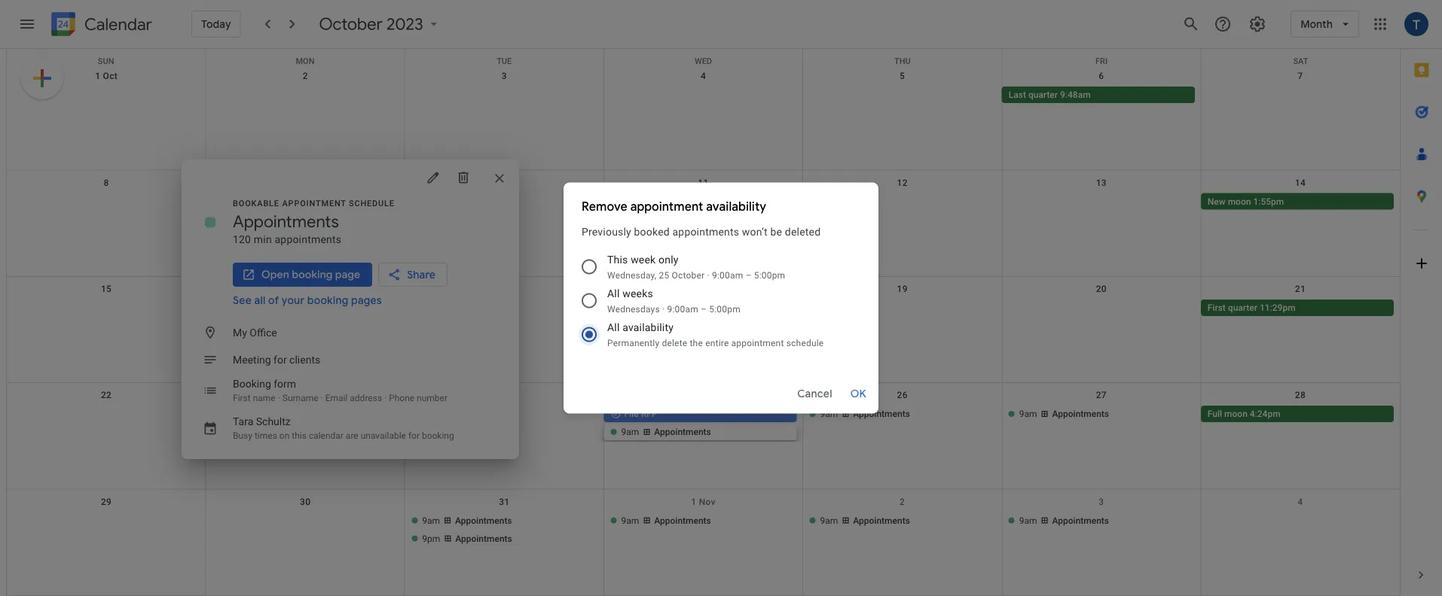 Task type: vqa. For each thing, say whether or not it's contained in the screenshot.
won't
yes



Task type: describe. For each thing, give the bounding box(es) containing it.
previously booked appointments won't be deleted
[[582, 226, 821, 239]]

see all of your booking pages
[[233, 294, 382, 308]]

appointment for remove
[[631, 199, 703, 214]]

row containing 22
[[7, 384, 1400, 490]]

remove appointment availability dialog
[[564, 183, 879, 414]]

bookable appointment schedule
[[233, 199, 395, 208]]

min
[[254, 233, 272, 246]]

booking inside tara schultz busy times on this calendar are unavailable for booking
[[422, 431, 454, 442]]

pages
[[351, 294, 382, 308]]

first inside 'button'
[[1208, 303, 1226, 313]]

full
[[1208, 409, 1223, 420]]

today
[[201, 17, 231, 31]]

availability inside 'all availability permanently delete the entire appointment schedule'
[[623, 322, 674, 334]]

26
[[897, 391, 908, 401]]

cancel button
[[792, 381, 839, 408]]

delete
[[662, 338, 688, 349]]

booking form first name · surname · email address · phone number
[[233, 378, 448, 404]]

9am button
[[405, 406, 598, 423]]

thu
[[895, 57, 911, 66]]

1 vertical spatial booking
[[307, 294, 349, 308]]

appointments heading
[[233, 211, 339, 232]]

rfp
[[641, 409, 658, 420]]

my
[[233, 327, 247, 339]]

schultz
[[256, 416, 291, 428]]

page
[[335, 268, 360, 282]]

quarter for 11:29pm
[[1228, 303, 1258, 313]]

11
[[698, 177, 709, 188]]

· inside this week only wednesday, 25 october · 9:00am – 5:00pm
[[707, 270, 710, 281]]

row containing 15
[[7, 277, 1400, 384]]

appointments for booked
[[673, 226, 739, 239]]

9pm for 23
[[422, 428, 440, 438]]

· right name
[[278, 393, 280, 404]]

1 for 1 nov
[[691, 497, 697, 508]]

share
[[407, 268, 436, 282]]

29
[[101, 497, 112, 508]]

wed
[[695, 57, 712, 66]]

day
[[296, 196, 311, 207]]

be
[[771, 226, 782, 239]]

phone
[[389, 393, 415, 404]]

this
[[292, 431, 307, 442]]

availability inside "heading"
[[706, 199, 767, 214]]

wednesday,
[[607, 270, 657, 281]]

appointment for bookable
[[282, 199, 346, 208]]

the
[[690, 338, 703, 349]]

5
[[900, 71, 905, 81]]

· inside the all weeks wednesdays · 9:00am – 5:00pm
[[663, 304, 665, 315]]

file rfp
[[624, 409, 658, 420]]

remove appointment availability heading
[[582, 198, 861, 216]]

remove
[[582, 199, 628, 214]]

row containing 8
[[7, 171, 1400, 277]]

wednesdays
[[607, 304, 660, 315]]

deleted
[[785, 226, 821, 239]]

number
[[417, 393, 448, 404]]

cell containing file rfp
[[604, 406, 803, 443]]

calendar
[[309, 431, 344, 442]]

cancel
[[798, 388, 833, 401]]

16
[[300, 284, 311, 295]]

this
[[607, 254, 628, 266]]

13
[[1096, 177, 1107, 188]]

2023
[[387, 14, 424, 35]]

9am inside cell
[[621, 428, 639, 438]]

october 2023
[[319, 14, 424, 35]]

21
[[1295, 284, 1306, 295]]

first quarter 11:29pm
[[1208, 303, 1296, 313]]

19
[[897, 284, 908, 295]]

new
[[1208, 196, 1226, 207]]

all for all availability
[[607, 322, 620, 334]]

calendar
[[84, 14, 152, 35]]

moon for full
[[1225, 409, 1248, 420]]

appointment inside 'all availability permanently delete the entire appointment schedule'
[[732, 338, 784, 349]]

last quarter 9:48am button
[[1002, 87, 1195, 103]]

bookable
[[233, 199, 280, 208]]

october inside this week only wednesday, 25 october · 9:00am – 5:00pm
[[672, 270, 705, 281]]

name
[[253, 393, 276, 404]]

all weeks wednesdays · 9:00am – 5:00pm
[[607, 288, 741, 315]]

30
[[300, 497, 311, 508]]

times
[[255, 431, 277, 442]]

see all of your booking pages link
[[233, 294, 382, 308]]

tara
[[233, 416, 253, 428]]

my office
[[233, 327, 277, 339]]

peoples'
[[260, 196, 294, 207]]

0 horizontal spatial 2
[[303, 71, 308, 81]]

31
[[499, 497, 510, 508]]

0 vertical spatial schedule
[[349, 199, 395, 208]]

5:00pm inside the all weeks wednesdays · 9:00am – 5:00pm
[[709, 304, 741, 315]]

first quarter 11:29pm button
[[1201, 300, 1394, 316]]

sun
[[98, 57, 114, 66]]

week
[[631, 254, 656, 266]]

9pm for 30
[[422, 534, 440, 545]]

booked
[[634, 226, 670, 239]]

nov
[[699, 497, 716, 508]]

clients
[[290, 354, 320, 366]]

23
[[300, 391, 311, 401]]

are
[[346, 431, 359, 442]]

ok button
[[845, 381, 873, 408]]

booking
[[233, 378, 271, 390]]

14
[[1295, 177, 1306, 188]]

first inside the booking form first name · surname · email address · phone number
[[233, 393, 251, 404]]

tue
[[497, 57, 512, 66]]

last quarter 9:48am
[[1009, 90, 1091, 100]]

new moon 1:55pm
[[1208, 196, 1285, 207]]

new moon 1:55pm button
[[1201, 193, 1394, 210]]

· left phone
[[384, 393, 387, 404]]

row containing 29
[[7, 490, 1400, 597]]



Task type: locate. For each thing, give the bounding box(es) containing it.
5:00pm down the be
[[754, 270, 786, 281]]

1 vertical spatial all
[[607, 322, 620, 334]]

appointments for min
[[275, 233, 342, 246]]

mon
[[296, 57, 315, 66]]

0 vertical spatial first
[[1208, 303, 1226, 313]]

1 horizontal spatial 2
[[900, 497, 905, 508]]

indigenous peoples' day
[[213, 196, 311, 207]]

entire
[[706, 338, 729, 349]]

1 horizontal spatial 5:00pm
[[754, 270, 786, 281]]

1 vertical spatial availability
[[623, 322, 674, 334]]

all
[[254, 294, 266, 308]]

1 horizontal spatial first
[[1208, 303, 1226, 313]]

all availability permanently delete the entire appointment schedule
[[607, 322, 824, 349]]

1 9pm from the top
[[422, 428, 440, 438]]

27
[[1096, 391, 1107, 401]]

1 vertical spatial october
[[672, 270, 705, 281]]

1 vertical spatial 1
[[691, 497, 697, 508]]

appointment
[[282, 199, 346, 208], [631, 199, 703, 214], [732, 338, 784, 349]]

9am
[[422, 409, 440, 420], [820, 409, 838, 420], [1020, 409, 1038, 420], [621, 428, 639, 438], [422, 516, 440, 527], [621, 516, 639, 527], [820, 516, 838, 527], [1020, 516, 1038, 527]]

– down won't in the top of the page
[[746, 270, 752, 281]]

all left weeks
[[607, 288, 620, 300]]

0 horizontal spatial 4
[[701, 71, 706, 81]]

6 row from the top
[[7, 490, 1400, 597]]

8
[[104, 177, 109, 188]]

1 all from the top
[[607, 288, 620, 300]]

for inside tara schultz busy times on this calendar are unavailable for booking
[[408, 431, 420, 442]]

1 vertical spatial 5:00pm
[[709, 304, 741, 315]]

moon inside button
[[1228, 196, 1251, 207]]

0 horizontal spatial –
[[701, 304, 707, 315]]

0 horizontal spatial 9:00am
[[667, 304, 699, 315]]

– inside the all weeks wednesdays · 9:00am – 5:00pm
[[701, 304, 707, 315]]

quarter right last
[[1029, 90, 1058, 100]]

5:00pm inside this week only wednesday, 25 october · 9:00am – 5:00pm
[[754, 270, 786, 281]]

all up the permanently
[[607, 322, 620, 334]]

moon for new
[[1228, 196, 1251, 207]]

option group
[[579, 252, 861, 369]]

tab list
[[1401, 49, 1443, 555]]

5:00pm up 'all availability permanently delete the entire appointment schedule'
[[709, 304, 741, 315]]

0 vertical spatial 2
[[303, 71, 308, 81]]

0 horizontal spatial 3
[[502, 71, 507, 81]]

your
[[282, 294, 305, 308]]

1 vertical spatial –
[[701, 304, 707, 315]]

open
[[262, 268, 289, 282]]

1 horizontal spatial availability
[[706, 199, 767, 214]]

·
[[707, 270, 710, 281], [663, 304, 665, 315], [278, 393, 280, 404], [321, 393, 323, 404], [384, 393, 387, 404]]

availability
[[706, 199, 767, 214], [623, 322, 674, 334]]

moon right new
[[1228, 196, 1251, 207]]

booking up 16
[[292, 268, 333, 282]]

4:24pm
[[1250, 409, 1281, 420]]

1 horizontal spatial quarter
[[1228, 303, 1258, 313]]

0 horizontal spatial october
[[319, 14, 383, 35]]

1 vertical spatial 9pm
[[422, 534, 440, 545]]

4 row from the top
[[7, 277, 1400, 384]]

form
[[274, 378, 296, 390]]

1 horizontal spatial schedule
[[787, 338, 824, 349]]

– inside this week only wednesday, 25 october · 9:00am – 5:00pm
[[746, 270, 752, 281]]

0 horizontal spatial appointment
[[282, 199, 346, 208]]

grid containing 1 oct
[[6, 49, 1400, 597]]

permanently
[[607, 338, 660, 349]]

1 horizontal spatial 4
[[1298, 497, 1304, 508]]

· right the wednesdays on the left bottom of the page
[[663, 304, 665, 315]]

0 vertical spatial 3
[[502, 71, 507, 81]]

0 vertical spatial availability
[[706, 199, 767, 214]]

9:00am inside the all weeks wednesdays · 9:00am – 5:00pm
[[667, 304, 699, 315]]

0 horizontal spatial 5:00pm
[[709, 304, 741, 315]]

9:00am down previously booked appointments won't be deleted
[[712, 270, 743, 281]]

0 vertical spatial 9:00am
[[712, 270, 743, 281]]

5 row from the top
[[7, 384, 1400, 490]]

tara schultz busy times on this calendar are unavailable for booking
[[233, 416, 454, 442]]

fri
[[1096, 57, 1108, 66]]

see
[[233, 294, 252, 308]]

on
[[279, 431, 290, 442]]

all inside the all weeks wednesdays · 9:00am – 5:00pm
[[607, 288, 620, 300]]

row containing sun
[[7, 49, 1400, 66]]

appointment inside "heading"
[[631, 199, 703, 214]]

full moon 4:24pm button
[[1201, 406, 1394, 423]]

0 vertical spatial for
[[274, 354, 287, 366]]

0 vertical spatial 1
[[95, 71, 100, 81]]

quarter for 9:48am
[[1029, 90, 1058, 100]]

availability up the permanently
[[623, 322, 674, 334]]

calendar heading
[[81, 14, 152, 35]]

1 horizontal spatial 9:00am
[[712, 270, 743, 281]]

full moon 4:24pm
[[1208, 409, 1281, 420]]

1 vertical spatial for
[[408, 431, 420, 442]]

1 left 'nov'
[[691, 497, 697, 508]]

today button
[[191, 11, 241, 38]]

october
[[319, 14, 383, 35], [672, 270, 705, 281]]

1 row from the top
[[7, 49, 1400, 66]]

7
[[1298, 71, 1304, 81]]

appointment up the appointments heading
[[282, 199, 346, 208]]

first left 11:29pm
[[1208, 303, 1226, 313]]

oct
[[103, 71, 118, 81]]

last
[[1009, 90, 1026, 100]]

2 all from the top
[[607, 322, 620, 334]]

0 horizontal spatial first
[[233, 393, 251, 404]]

all
[[607, 288, 620, 300], [607, 322, 620, 334]]

1 for 1 oct
[[95, 71, 100, 81]]

2 vertical spatial booking
[[422, 431, 454, 442]]

unavailable
[[361, 431, 406, 442]]

delete appointment schedule image
[[456, 170, 471, 185]]

0 vertical spatial 5:00pm
[[754, 270, 786, 281]]

quarter inside button
[[1029, 90, 1058, 100]]

all inside 'all availability permanently delete the entire appointment schedule'
[[607, 322, 620, 334]]

120 min appointments
[[233, 233, 342, 246]]

calendar element
[[48, 9, 152, 42]]

3
[[502, 71, 507, 81], [1099, 497, 1104, 508]]

row
[[7, 49, 1400, 66], [7, 64, 1400, 171], [7, 171, 1400, 277], [7, 277, 1400, 384], [7, 384, 1400, 490], [7, 490, 1400, 597]]

schedule inside 'all availability permanently delete the entire appointment schedule'
[[787, 338, 824, 349]]

2 horizontal spatial appointment
[[732, 338, 784, 349]]

0 vertical spatial all
[[607, 288, 620, 300]]

share button
[[378, 263, 448, 287]]

0 vertical spatial october
[[319, 14, 383, 35]]

office
[[250, 327, 277, 339]]

0 horizontal spatial 1
[[95, 71, 100, 81]]

ok
[[851, 388, 867, 401]]

for right unavailable
[[408, 431, 420, 442]]

0 vertical spatial quarter
[[1029, 90, 1058, 100]]

schedule
[[349, 199, 395, 208], [787, 338, 824, 349]]

cell
[[7, 87, 206, 105], [206, 87, 405, 105], [405, 87, 604, 105], [604, 87, 803, 105], [803, 87, 1002, 105], [1201, 87, 1400, 105], [7, 193, 206, 211], [604, 193, 803, 211], [803, 193, 1002, 211], [1002, 193, 1201, 211], [7, 300, 206, 318], [206, 300, 405, 318], [405, 300, 604, 318], [604, 300, 803, 318], [803, 300, 1002, 318], [1002, 300, 1201, 318], [7, 406, 206, 443], [206, 406, 405, 443], [405, 406, 604, 443], [604, 406, 803, 443], [7, 513, 206, 549], [206, 513, 405, 549], [405, 513, 604, 549], [1201, 513, 1400, 549]]

booking
[[292, 268, 333, 282], [307, 294, 349, 308], [422, 431, 454, 442]]

1 vertical spatial 2
[[900, 497, 905, 508]]

– up 'all availability permanently delete the entire appointment schedule'
[[701, 304, 707, 315]]

0 vertical spatial booking
[[292, 268, 333, 282]]

1 left the oct on the top of page
[[95, 71, 100, 81]]

1 vertical spatial schedule
[[787, 338, 824, 349]]

1 horizontal spatial 1
[[691, 497, 697, 508]]

1 horizontal spatial –
[[746, 270, 752, 281]]

15
[[101, 284, 112, 295]]

3 row from the top
[[7, 171, 1400, 277]]

busy
[[233, 431, 252, 442]]

first down booking
[[233, 393, 251, 404]]

1 vertical spatial quarter
[[1228, 303, 1258, 313]]

0 vertical spatial –
[[746, 270, 752, 281]]

meeting
[[233, 354, 271, 366]]

1 vertical spatial 3
[[1099, 497, 1104, 508]]

open booking page
[[262, 268, 360, 282]]

this week only wednesday, 25 october · 9:00am – 5:00pm
[[607, 254, 786, 281]]

20
[[1096, 284, 1107, 295]]

1 horizontal spatial appointments
[[673, 226, 739, 239]]

22
[[101, 391, 112, 401]]

won't
[[742, 226, 768, 239]]

all for all weeks
[[607, 288, 620, 300]]

1 vertical spatial 4
[[1298, 497, 1304, 508]]

12
[[897, 177, 908, 188]]

remove appointment availability
[[582, 199, 767, 214]]

0 horizontal spatial for
[[274, 354, 287, 366]]

1 horizontal spatial appointment
[[631, 199, 703, 214]]

appointments
[[233, 211, 339, 232], [853, 409, 910, 420], [1053, 409, 1110, 420], [455, 428, 512, 438], [654, 428, 711, 438], [455, 516, 512, 527], [654, 516, 711, 527], [853, 516, 910, 527], [1053, 516, 1110, 527], [455, 534, 512, 545]]

1 oct
[[95, 71, 118, 81]]

1 horizontal spatial 3
[[1099, 497, 1104, 508]]

· up the all weeks wednesdays · 9:00am – 5:00pm
[[707, 270, 710, 281]]

previously
[[582, 226, 632, 239]]

0 vertical spatial 4
[[701, 71, 706, 81]]

schedule up cancel button
[[787, 338, 824, 349]]

1 nov
[[691, 497, 716, 508]]

11:29pm
[[1260, 303, 1296, 313]]

0 horizontal spatial schedule
[[349, 199, 395, 208]]

schedule right day
[[349, 199, 395, 208]]

moon
[[1228, 196, 1251, 207], [1225, 409, 1248, 420]]

quarter inside 'button'
[[1228, 303, 1258, 313]]

first
[[1208, 303, 1226, 313], [233, 393, 251, 404]]

1 vertical spatial first
[[233, 393, 251, 404]]

only
[[659, 254, 679, 266]]

file rfp button
[[604, 406, 797, 423]]

quarter left 11:29pm
[[1228, 303, 1258, 313]]

9:00am inside this week only wednesday, 25 october · 9:00am – 5:00pm
[[712, 270, 743, 281]]

moon right full
[[1225, 409, 1248, 420]]

0 horizontal spatial availability
[[623, 322, 674, 334]]

9:00am up "delete"
[[667, 304, 699, 315]]

1 vertical spatial 9:00am
[[667, 304, 699, 315]]

for up form
[[274, 354, 287, 366]]

5:00pm
[[754, 270, 786, 281], [709, 304, 741, 315]]

4
[[701, 71, 706, 81], [1298, 497, 1304, 508]]

2 row from the top
[[7, 64, 1400, 171]]

appointments inside remove appointment availability dialog
[[673, 226, 739, 239]]

appointments down the appointments heading
[[275, 233, 342, 246]]

25
[[659, 270, 670, 281]]

row containing 1 oct
[[7, 64, 1400, 171]]

address
[[350, 393, 382, 404]]

booking down the number
[[422, 431, 454, 442]]

· left 'email'
[[321, 393, 323, 404]]

option group inside remove appointment availability dialog
[[579, 252, 861, 369]]

1:55pm
[[1254, 196, 1285, 207]]

1 horizontal spatial october
[[672, 270, 705, 281]]

grid
[[6, 49, 1400, 597]]

1 vertical spatial moon
[[1225, 409, 1248, 420]]

appointment right entire at bottom
[[732, 338, 784, 349]]

0 horizontal spatial appointments
[[275, 233, 342, 246]]

booking down open booking page
[[307, 294, 349, 308]]

2 9pm from the top
[[422, 534, 440, 545]]

option group containing this week only
[[579, 252, 861, 369]]

1 horizontal spatial for
[[408, 431, 420, 442]]

of
[[268, 294, 279, 308]]

appointment up booked
[[631, 199, 703, 214]]

0 vertical spatial 9pm
[[422, 428, 440, 438]]

9am inside 9am button
[[422, 409, 440, 420]]

moon inside button
[[1225, 409, 1248, 420]]

availability up won't in the top of the page
[[706, 199, 767, 214]]

9pm
[[422, 428, 440, 438], [422, 534, 440, 545]]

0 horizontal spatial quarter
[[1029, 90, 1058, 100]]

october right 25
[[672, 270, 705, 281]]

10
[[499, 177, 510, 188]]

appointments inside cell
[[654, 428, 711, 438]]

october left the 2023
[[319, 14, 383, 35]]

appointments down remove appointment availability "heading"
[[673, 226, 739, 239]]

meeting for clients
[[233, 354, 320, 366]]

2
[[303, 71, 308, 81], [900, 497, 905, 508]]

0 vertical spatial moon
[[1228, 196, 1251, 207]]

email
[[325, 393, 348, 404]]



